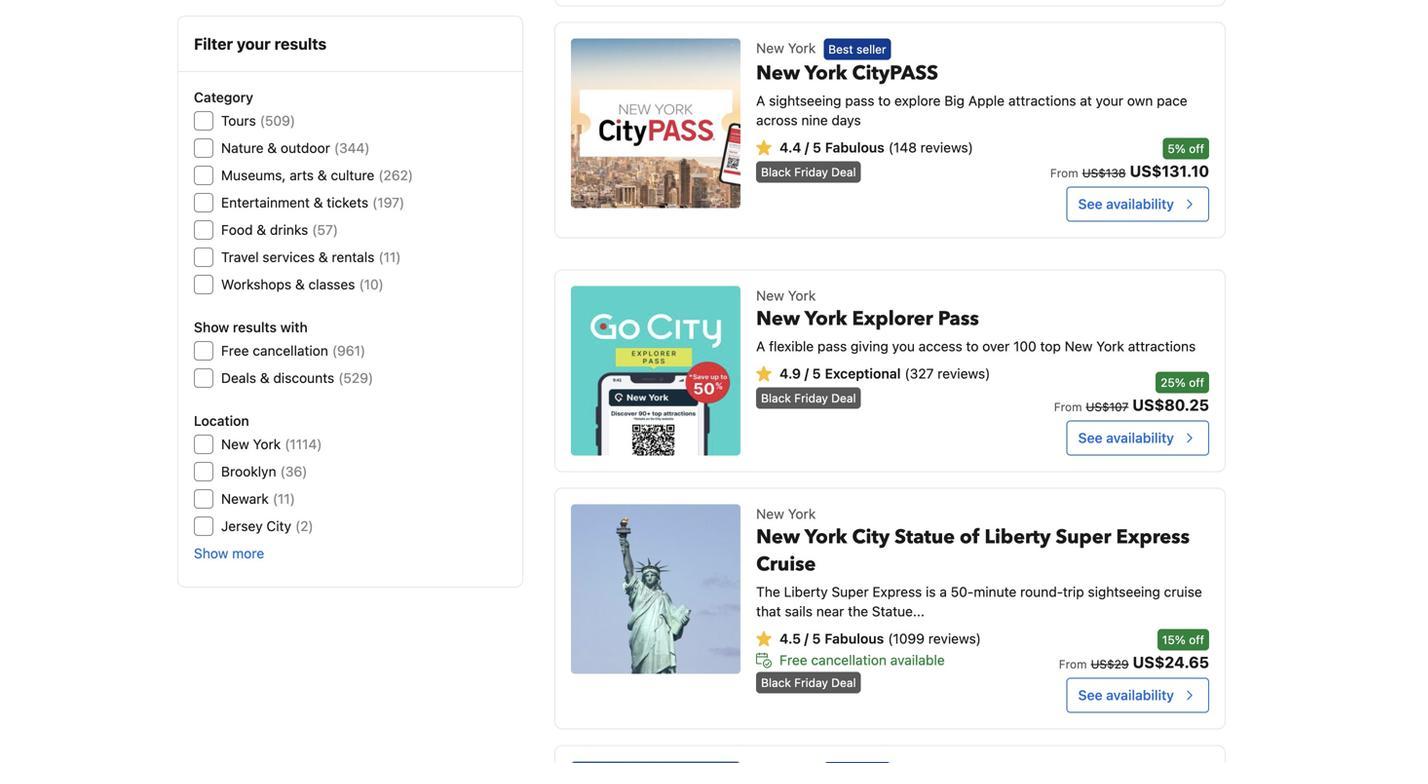 Task type: locate. For each thing, give the bounding box(es) containing it.
pass inside the new york new york explorer pass a flexible pass giving you access to over 100 top new york attractions
[[818, 338, 847, 354]]

free down 4.5
[[780, 652, 808, 668]]

0 vertical spatial black friday deal
[[761, 165, 856, 179]]

minute
[[974, 584, 1017, 600]]

deal
[[832, 165, 856, 179], [832, 392, 856, 405], [832, 676, 856, 690]]

2 vertical spatial friday
[[795, 676, 829, 690]]

sightseeing right trip
[[1088, 584, 1161, 600]]

attractions up 25%
[[1129, 338, 1196, 354]]

2 vertical spatial see availability
[[1079, 687, 1175, 703]]

from
[[1051, 166, 1079, 180], [1055, 400, 1083, 414], [1059, 658, 1088, 671]]

cancellation for (961)
[[253, 343, 328, 359]]

express up statue...
[[873, 584, 922, 600]]

from us$107 us$80.25
[[1055, 396, 1210, 414]]

york
[[788, 40, 816, 56], [805, 60, 848, 87], [788, 288, 816, 304], [805, 306, 848, 333], [1097, 338, 1125, 354], [253, 436, 281, 452], [788, 506, 816, 522], [805, 524, 848, 551]]

arts
[[290, 167, 314, 183]]

1 vertical spatial (11)
[[273, 491, 295, 507]]

1 vertical spatial attractions
[[1129, 338, 1196, 354]]

1 vertical spatial cancellation
[[811, 652, 887, 668]]

reviews)
[[921, 140, 974, 156], [938, 366, 991, 382], [929, 631, 982, 647]]

new york city statue of liberty super express cruise image
[[571, 505, 741, 674]]

black friday deal down 4.4
[[761, 165, 856, 179]]

3 deal from the top
[[832, 676, 856, 690]]

1 vertical spatial fabulous
[[825, 631, 884, 647]]

black friday deal down 4.9
[[761, 392, 856, 405]]

1 horizontal spatial to
[[967, 338, 979, 354]]

1 5 from the top
[[813, 140, 822, 156]]

1 horizontal spatial super
[[1056, 524, 1112, 551]]

a up the across
[[757, 93, 766, 109]]

from inside from us$138 us$131.10
[[1051, 166, 1079, 180]]

1 availability from the top
[[1107, 196, 1175, 212]]

(10)
[[359, 276, 384, 292]]

new york citypass image
[[571, 38, 741, 208]]

fabulous up free cancellation available
[[825, 631, 884, 647]]

your right at
[[1096, 93, 1124, 109]]

1 vertical spatial off
[[1190, 376, 1205, 390]]

pass left giving
[[818, 338, 847, 354]]

results up (509)
[[275, 35, 327, 53]]

1 vertical spatial sightseeing
[[1088, 584, 1161, 600]]

rentals
[[332, 249, 375, 265]]

see availability
[[1079, 196, 1175, 212], [1079, 430, 1175, 446], [1079, 687, 1175, 703]]

a left flexible
[[757, 338, 766, 354]]

big
[[945, 93, 965, 109]]

black friday deal
[[761, 165, 856, 179], [761, 392, 856, 405], [761, 676, 856, 690]]

see availability down from us$107 us$80.25
[[1079, 430, 1175, 446]]

2 fabulous from the top
[[825, 631, 884, 647]]

more
[[232, 545, 264, 562]]

1 horizontal spatial your
[[1096, 93, 1124, 109]]

your right filter
[[237, 35, 271, 53]]

1 horizontal spatial free
[[780, 652, 808, 668]]

2 availability from the top
[[1107, 430, 1175, 446]]

availability down from us$107 us$80.25
[[1107, 430, 1175, 446]]

a inside the new york new york explorer pass a flexible pass giving you access to over 100 top new york attractions
[[757, 338, 766, 354]]

top
[[1041, 338, 1062, 354]]

(11) down (36)
[[273, 491, 295, 507]]

us$107
[[1087, 400, 1129, 414]]

see
[[1079, 196, 1103, 212], [1079, 430, 1103, 446], [1079, 687, 1103, 703]]

statue...
[[872, 604, 925, 620]]

cancellation
[[253, 343, 328, 359], [811, 652, 887, 668]]

deal for explorer
[[832, 392, 856, 405]]

trip
[[1063, 584, 1085, 600]]

new york new york explorer pass a flexible pass giving you access to over 100 top new york attractions
[[757, 288, 1196, 354]]

3 off from the top
[[1190, 633, 1205, 647]]

0 horizontal spatial free
[[221, 343, 249, 359]]

3 black from the top
[[761, 676, 791, 690]]

1 vertical spatial black friday deal
[[761, 392, 856, 405]]

from left 'us$107'
[[1055, 400, 1083, 414]]

express up cruise
[[1117, 524, 1190, 551]]

fabulous down days
[[826, 140, 885, 156]]

0 vertical spatial sightseeing
[[769, 93, 842, 109]]

2 vertical spatial reviews)
[[929, 631, 982, 647]]

1 vertical spatial see availability
[[1079, 430, 1175, 446]]

2 vertical spatial black
[[761, 676, 791, 690]]

black down 4.5
[[761, 676, 791, 690]]

3 friday from the top
[[795, 676, 829, 690]]

0 horizontal spatial your
[[237, 35, 271, 53]]

friday for a
[[795, 165, 829, 179]]

1 vertical spatial /
[[805, 366, 809, 382]]

4.5
[[780, 631, 801, 647]]

off right 5%
[[1190, 142, 1205, 156]]

1 vertical spatial a
[[757, 338, 766, 354]]

0 horizontal spatial attractions
[[1009, 93, 1077, 109]]

& right deals
[[260, 370, 270, 386]]

show more
[[194, 545, 264, 562]]

availability down from us$138 us$131.10
[[1107, 196, 1175, 212]]

super up trip
[[1056, 524, 1112, 551]]

reviews) down access
[[938, 366, 991, 382]]

/ right 4.9
[[805, 366, 809, 382]]

2 vertical spatial off
[[1190, 633, 1205, 647]]

to
[[879, 93, 891, 109], [967, 338, 979, 354]]

4.4
[[780, 140, 802, 156]]

25% off
[[1161, 376, 1205, 390]]

new york new york city statue of liberty super express cruise the liberty super express is a 50-minute round-trip sightseeing cruise that sails near the statue...
[[757, 506, 1203, 620]]

2 friday from the top
[[795, 392, 829, 405]]

off right 15%
[[1190, 633, 1205, 647]]

0 vertical spatial to
[[879, 93, 891, 109]]

free cancellation (961)
[[221, 343, 366, 359]]

1 horizontal spatial attractions
[[1129, 338, 1196, 354]]

3 see from the top
[[1079, 687, 1103, 703]]

1 deal from the top
[[832, 165, 856, 179]]

5 right 4.9
[[813, 366, 821, 382]]

reviews) for pass
[[921, 140, 974, 156]]

see down 'us$107'
[[1079, 430, 1103, 446]]

1 horizontal spatial cancellation
[[811, 652, 887, 668]]

2 off from the top
[[1190, 376, 1205, 390]]

from left us$138
[[1051, 166, 1079, 180]]

2 a from the top
[[757, 338, 766, 354]]

0 horizontal spatial cancellation
[[253, 343, 328, 359]]

1 see from the top
[[1079, 196, 1103, 212]]

0 vertical spatial 5
[[813, 140, 822, 156]]

sightseeing up nine
[[769, 93, 842, 109]]

5 for explorer
[[813, 366, 821, 382]]

2 vertical spatial deal
[[832, 676, 856, 690]]

0 vertical spatial see
[[1079, 196, 1103, 212]]

& down travel services & rentals (11)
[[295, 276, 305, 292]]

us$138
[[1083, 166, 1126, 180]]

category
[[194, 89, 253, 105]]

3 availability from the top
[[1107, 687, 1175, 703]]

0 vertical spatial show
[[194, 319, 229, 335]]

your inside new york citypass a sightseeing pass to explore big apple attractions at your own pace across nine days
[[1096, 93, 1124, 109]]

3 see availability from the top
[[1079, 687, 1175, 703]]

& down (57)
[[319, 249, 328, 265]]

1 fabulous from the top
[[826, 140, 885, 156]]

1 a from the top
[[757, 93, 766, 109]]

jersey city (2)
[[221, 518, 314, 534]]

see availability down from us$29 us$24.65
[[1079, 687, 1175, 703]]

1 horizontal spatial sightseeing
[[1088, 584, 1161, 600]]

results left the with
[[233, 319, 277, 335]]

city
[[267, 518, 291, 534], [853, 524, 890, 551]]

0 horizontal spatial super
[[832, 584, 869, 600]]

round-
[[1021, 584, 1063, 600]]

city left statue
[[853, 524, 890, 551]]

newark (11)
[[221, 491, 295, 507]]

0 vertical spatial results
[[275, 35, 327, 53]]

a
[[757, 93, 766, 109], [757, 338, 766, 354]]

(148
[[889, 140, 917, 156]]

attractions inside new york citypass a sightseeing pass to explore big apple attractions at your own pace across nine days
[[1009, 93, 1077, 109]]

city left (2)
[[267, 518, 291, 534]]

fabulous
[[826, 140, 885, 156], [825, 631, 884, 647]]

1 horizontal spatial express
[[1117, 524, 1190, 551]]

1 vertical spatial liberty
[[784, 584, 828, 600]]

super
[[1056, 524, 1112, 551], [832, 584, 869, 600]]

cancellation for available
[[811, 652, 887, 668]]

best seller
[[829, 43, 887, 56]]

new
[[757, 40, 785, 56], [757, 60, 801, 87], [757, 288, 785, 304], [757, 306, 801, 333], [1065, 338, 1093, 354], [221, 436, 249, 452], [757, 506, 785, 522], [757, 524, 801, 551]]

(529)
[[338, 370, 373, 386]]

4.4 / 5 fabulous (148 reviews)
[[780, 140, 974, 156]]

0 horizontal spatial express
[[873, 584, 922, 600]]

1 vertical spatial reviews)
[[938, 366, 991, 382]]

(11) up (10)
[[379, 249, 401, 265]]

1 black from the top
[[761, 165, 791, 179]]

reviews) up the available
[[929, 631, 982, 647]]

2 black friday deal from the top
[[761, 392, 856, 405]]

entertainment & tickets (197)
[[221, 194, 405, 211]]

1 friday from the top
[[795, 165, 829, 179]]

0 vertical spatial free
[[221, 343, 249, 359]]

0 horizontal spatial to
[[879, 93, 891, 109]]

1 black friday deal from the top
[[761, 165, 856, 179]]

cruise
[[757, 551, 816, 578]]

see for new york citypass
[[1079, 196, 1103, 212]]

0 vertical spatial attractions
[[1009, 93, 1077, 109]]

0 vertical spatial super
[[1056, 524, 1112, 551]]

to down "citypass"
[[879, 93, 891, 109]]

/ right 4.4
[[805, 140, 810, 156]]

liberty up sails
[[784, 584, 828, 600]]

sightseeing inside new york new york city statue of liberty super express cruise the liberty super express is a 50-minute round-trip sightseeing cruise that sails near the statue...
[[1088, 584, 1161, 600]]

0 vertical spatial your
[[237, 35, 271, 53]]

see down us$29
[[1079, 687, 1103, 703]]

pass up days
[[845, 93, 875, 109]]

travel
[[221, 249, 259, 265]]

1 vertical spatial to
[[967, 338, 979, 354]]

attractions inside the new york new york explorer pass a flexible pass giving you access to over 100 top new york attractions
[[1129, 338, 1196, 354]]

0 vertical spatial deal
[[832, 165, 856, 179]]

deal down free cancellation available
[[832, 676, 856, 690]]

results
[[275, 35, 327, 53], [233, 319, 277, 335]]

attractions left at
[[1009, 93, 1077, 109]]

& down museums, arts & culture (262)
[[314, 194, 323, 211]]

1 vertical spatial 5
[[813, 366, 821, 382]]

1 horizontal spatial city
[[853, 524, 890, 551]]

1 vertical spatial availability
[[1107, 430, 1175, 446]]

super up the
[[832, 584, 869, 600]]

show for show more
[[194, 545, 229, 562]]

2 vertical spatial from
[[1059, 658, 1088, 671]]

1 show from the top
[[194, 319, 229, 335]]

black friday deal for york
[[761, 392, 856, 405]]

0 vertical spatial pass
[[845, 93, 875, 109]]

friday down 4.4
[[795, 165, 829, 179]]

0 vertical spatial reviews)
[[921, 140, 974, 156]]

see availability for new york city statue of liberty super express cruise
[[1079, 687, 1175, 703]]

0 vertical spatial friday
[[795, 165, 829, 179]]

1 horizontal spatial (11)
[[379, 249, 401, 265]]

at
[[1080, 93, 1093, 109]]

5 right 4.5
[[813, 631, 821, 647]]

new york explorer pass image
[[571, 286, 741, 456]]

from inside from us$29 us$24.65
[[1059, 658, 1088, 671]]

express
[[1117, 524, 1190, 551], [873, 584, 922, 600]]

travel services & rentals (11)
[[221, 249, 401, 265]]

cruise
[[1165, 584, 1203, 600]]

& right food
[[257, 222, 266, 238]]

newark
[[221, 491, 269, 507]]

black for a
[[761, 165, 791, 179]]

(262)
[[379, 167, 413, 183]]

0 vertical spatial /
[[805, 140, 810, 156]]

5
[[813, 140, 822, 156], [813, 366, 821, 382], [813, 631, 821, 647]]

3 / from the top
[[805, 631, 809, 647]]

1 off from the top
[[1190, 142, 1205, 156]]

free up deals
[[221, 343, 249, 359]]

black down 4.4
[[761, 165, 791, 179]]

show left more
[[194, 545, 229, 562]]

0 vertical spatial cancellation
[[253, 343, 328, 359]]

your
[[237, 35, 271, 53], [1096, 93, 1124, 109]]

1 vertical spatial express
[[873, 584, 922, 600]]

from inside from us$107 us$80.25
[[1055, 400, 1083, 414]]

0 vertical spatial (11)
[[379, 249, 401, 265]]

friday down 4.5
[[795, 676, 829, 690]]

1 vertical spatial see
[[1079, 430, 1103, 446]]

2 vertical spatial see
[[1079, 687, 1103, 703]]

show inside button
[[194, 545, 229, 562]]

off for new york citypass
[[1190, 142, 1205, 156]]

& down (509)
[[267, 140, 277, 156]]

1 see availability from the top
[[1079, 196, 1175, 212]]

1 horizontal spatial liberty
[[985, 524, 1051, 551]]

3 5 from the top
[[813, 631, 821, 647]]

sightseeing inside new york citypass a sightseeing pass to explore big apple attractions at your own pace across nine days
[[769, 93, 842, 109]]

0 horizontal spatial sightseeing
[[769, 93, 842, 109]]

2 see availability from the top
[[1079, 430, 1175, 446]]

from for apple
[[1051, 166, 1079, 180]]

reviews) right (148
[[921, 140, 974, 156]]

(57)
[[312, 222, 338, 238]]

1 vertical spatial super
[[832, 584, 869, 600]]

0 vertical spatial liberty
[[985, 524, 1051, 551]]

see availability for new york citypass
[[1079, 196, 1175, 212]]

availability down from us$29 us$24.65
[[1107, 687, 1175, 703]]

2 5 from the top
[[813, 366, 821, 382]]

2 / from the top
[[805, 366, 809, 382]]

black for york
[[761, 392, 791, 405]]

1 vertical spatial deal
[[832, 392, 856, 405]]

1 vertical spatial pass
[[818, 338, 847, 354]]

brooklyn
[[221, 464, 276, 480]]

deal down 4.4 / 5 fabulous (148 reviews)
[[832, 165, 856, 179]]

off for new york city statue of liberty super express cruise
[[1190, 633, 1205, 647]]

pass inside new york citypass a sightseeing pass to explore big apple attractions at your own pace across nine days
[[845, 93, 875, 109]]

liberty
[[985, 524, 1051, 551], [784, 584, 828, 600]]

show
[[194, 319, 229, 335], [194, 545, 229, 562]]

0 vertical spatial a
[[757, 93, 766, 109]]

from left us$29
[[1059, 658, 1088, 671]]

5 right 4.4
[[813, 140, 822, 156]]

2 black from the top
[[761, 392, 791, 405]]

friday down 4.9
[[795, 392, 829, 405]]

explorer
[[853, 306, 934, 333]]

black friday deal down 4.5
[[761, 676, 856, 690]]

1 vertical spatial your
[[1096, 93, 1124, 109]]

0 horizontal spatial liberty
[[784, 584, 828, 600]]

brooklyn (36)
[[221, 464, 307, 480]]

/ right 4.5
[[805, 631, 809, 647]]

cancellation down 4.5 / 5 fabulous (1099 reviews)
[[811, 652, 887, 668]]

is
[[926, 584, 936, 600]]

availability
[[1107, 196, 1175, 212], [1107, 430, 1175, 446], [1107, 687, 1175, 703]]

to inside the new york new york explorer pass a flexible pass giving you access to over 100 top new york attractions
[[967, 338, 979, 354]]

2 vertical spatial availability
[[1107, 687, 1175, 703]]

1 vertical spatial show
[[194, 545, 229, 562]]

/
[[805, 140, 810, 156], [805, 366, 809, 382], [805, 631, 809, 647]]

2 vertical spatial black friday deal
[[761, 676, 856, 690]]

attractions
[[1009, 93, 1077, 109], [1129, 338, 1196, 354]]

2 deal from the top
[[832, 392, 856, 405]]

see for new york explorer pass
[[1079, 430, 1103, 446]]

0 vertical spatial off
[[1190, 142, 1205, 156]]

15% off
[[1163, 633, 1205, 647]]

off right 25%
[[1190, 376, 1205, 390]]

& right arts on the left of the page
[[318, 167, 327, 183]]

0 vertical spatial see availability
[[1079, 196, 1175, 212]]

0 vertical spatial express
[[1117, 524, 1190, 551]]

2 see from the top
[[1079, 430, 1103, 446]]

black
[[761, 165, 791, 179], [761, 392, 791, 405], [761, 676, 791, 690]]

1 vertical spatial free
[[780, 652, 808, 668]]

2 show from the top
[[194, 545, 229, 562]]

0 vertical spatial availability
[[1107, 196, 1175, 212]]

see down us$138
[[1079, 196, 1103, 212]]

0 vertical spatial fabulous
[[826, 140, 885, 156]]

culture
[[331, 167, 375, 183]]

2 vertical spatial /
[[805, 631, 809, 647]]

liberty right the of
[[985, 524, 1051, 551]]

& for tickets
[[314, 194, 323, 211]]

best
[[829, 43, 854, 56]]

0 vertical spatial black
[[761, 165, 791, 179]]

1 vertical spatial from
[[1055, 400, 1083, 414]]

free
[[221, 343, 249, 359], [780, 652, 808, 668]]

show up deals
[[194, 319, 229, 335]]

cancellation down the with
[[253, 343, 328, 359]]

(327
[[905, 366, 934, 382]]

see availability for new york explorer pass
[[1079, 430, 1175, 446]]

reviews) for pass
[[938, 366, 991, 382]]

2 vertical spatial 5
[[813, 631, 821, 647]]

deal down the exceptional
[[832, 392, 856, 405]]

see availability down from us$138 us$131.10
[[1079, 196, 1175, 212]]

off
[[1190, 142, 1205, 156], [1190, 376, 1205, 390], [1190, 633, 1205, 647]]

to left over
[[967, 338, 979, 354]]

0 vertical spatial from
[[1051, 166, 1079, 180]]

3 black friday deal from the top
[[761, 676, 856, 690]]

black friday deal for a
[[761, 165, 856, 179]]

outdoor
[[281, 140, 330, 156]]

1 / from the top
[[805, 140, 810, 156]]

availability for new york city statue of liberty super express cruise
[[1107, 687, 1175, 703]]

4.5 / 5 fabulous (1099 reviews)
[[780, 631, 982, 647]]

black down 4.9
[[761, 392, 791, 405]]

1 vertical spatial black
[[761, 392, 791, 405]]

1 vertical spatial friday
[[795, 392, 829, 405]]

sails
[[785, 604, 813, 620]]

sightseeing
[[769, 93, 842, 109], [1088, 584, 1161, 600]]



Task type: vqa. For each thing, say whether or not it's contained in the screenshot.
2nd Can from the top of the page
no



Task type: describe. For each thing, give the bounding box(es) containing it.
workshops & classes (10)
[[221, 276, 384, 292]]

jersey
[[221, 518, 263, 534]]

that
[[757, 604, 781, 620]]

us$29
[[1091, 658, 1129, 671]]

1 vertical spatial results
[[233, 319, 277, 335]]

the
[[757, 584, 781, 600]]

own
[[1128, 93, 1154, 109]]

near
[[817, 604, 845, 620]]

pass
[[938, 306, 980, 333]]

100
[[1014, 338, 1037, 354]]

tours
[[221, 113, 256, 129]]

days
[[832, 112, 861, 128]]

(961)
[[332, 343, 366, 359]]

us$24.65
[[1133, 653, 1210, 672]]

a inside new york citypass a sightseeing pass to explore big apple attractions at your own pace across nine days
[[757, 93, 766, 109]]

off for new york explorer pass
[[1190, 376, 1205, 390]]

statue
[[895, 524, 955, 551]]

services
[[263, 249, 315, 265]]

free for free cancellation available
[[780, 652, 808, 668]]

15%
[[1163, 633, 1186, 647]]

york inside new york citypass a sightseeing pass to explore big apple attractions at your own pace across nine days
[[805, 60, 848, 87]]

25%
[[1161, 376, 1186, 390]]

0 horizontal spatial city
[[267, 518, 291, 534]]

over
[[983, 338, 1010, 354]]

nature & outdoor (344)
[[221, 140, 370, 156]]

5 for city
[[813, 631, 821, 647]]

reviews) for statue
[[929, 631, 982, 647]]

from for giving
[[1055, 400, 1083, 414]]

food & drinks (57)
[[221, 222, 338, 238]]

/ for city
[[805, 631, 809, 647]]

(36)
[[280, 464, 307, 480]]

you
[[893, 338, 915, 354]]

& for discounts
[[260, 370, 270, 386]]

apple
[[969, 93, 1005, 109]]

new york citypass a sightseeing pass to explore big apple attractions at your own pace across nine days
[[757, 60, 1188, 128]]

(197)
[[373, 194, 405, 211]]

fabulous for city
[[825, 631, 884, 647]]

new york (1114)
[[221, 436, 322, 452]]

seller
[[857, 43, 887, 56]]

available
[[891, 652, 945, 668]]

availability for new york explorer pass
[[1107, 430, 1175, 446]]

flexible
[[769, 338, 814, 354]]

workshops
[[221, 276, 292, 292]]

citypass
[[853, 60, 939, 87]]

& for classes
[[295, 276, 305, 292]]

explore
[[895, 93, 941, 109]]

new inside new york citypass a sightseeing pass to explore big apple attractions at your own pace across nine days
[[757, 60, 801, 87]]

/ for sightseeing
[[805, 140, 810, 156]]

from us$29 us$24.65
[[1059, 653, 1210, 672]]

us$131.10
[[1130, 162, 1210, 180]]

& for outdoor
[[267, 140, 277, 156]]

/ for explorer
[[805, 366, 809, 382]]

free cancellation available
[[780, 652, 945, 668]]

(509)
[[260, 113, 295, 129]]

access
[[919, 338, 963, 354]]

deal for sightseeing
[[832, 165, 856, 179]]

show more button
[[194, 544, 264, 563]]

discounts
[[273, 370, 335, 386]]

deals & discounts (529)
[[221, 370, 373, 386]]

see for new york city statue of liberty super express cruise
[[1079, 687, 1103, 703]]

exceptional
[[825, 366, 901, 382]]

food
[[221, 222, 253, 238]]

& for drinks
[[257, 222, 266, 238]]

us$80.25
[[1133, 396, 1210, 414]]

(344)
[[334, 140, 370, 156]]

nature
[[221, 140, 264, 156]]

4.9
[[780, 366, 801, 382]]

location
[[194, 413, 249, 429]]

of
[[960, 524, 980, 551]]

drinks
[[270, 222, 308, 238]]

entertainment
[[221, 194, 310, 211]]

nine
[[802, 112, 828, 128]]

across
[[757, 112, 798, 128]]

the
[[848, 604, 869, 620]]

show for show results with
[[194, 319, 229, 335]]

a
[[940, 584, 947, 600]]

giving
[[851, 338, 889, 354]]

tours (509)
[[221, 113, 295, 129]]

filter your results
[[194, 35, 327, 53]]

from us$138 us$131.10
[[1051, 162, 1210, 180]]

availability for new york citypass
[[1107, 196, 1175, 212]]

from for express
[[1059, 658, 1088, 671]]

to inside new york citypass a sightseeing pass to explore big apple attractions at your own pace across nine days
[[879, 93, 891, 109]]

tickets
[[327, 194, 369, 211]]

deals
[[221, 370, 256, 386]]

(2)
[[295, 518, 314, 534]]

(1099
[[888, 631, 925, 647]]

5 for sightseeing
[[813, 140, 822, 156]]

pace
[[1157, 93, 1188, 109]]

show results with
[[194, 319, 308, 335]]

fabulous for sightseeing
[[826, 140, 885, 156]]

with
[[280, 319, 308, 335]]

city inside new york new york city statue of liberty super express cruise the liberty super express is a 50-minute round-trip sightseeing cruise that sails near the statue...
[[853, 524, 890, 551]]

0 horizontal spatial (11)
[[273, 491, 295, 507]]

free for free cancellation (961)
[[221, 343, 249, 359]]

friday for york
[[795, 392, 829, 405]]



